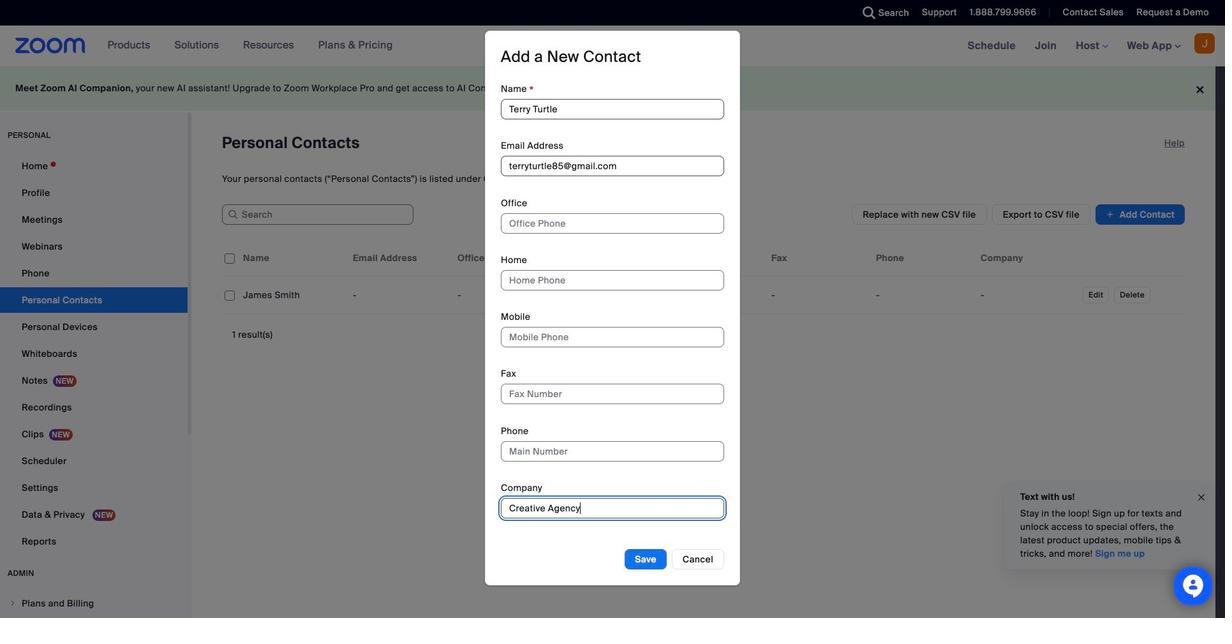 Task type: locate. For each thing, give the bounding box(es) containing it.
meetings navigation
[[959, 26, 1226, 67]]

cell
[[238, 282, 348, 308], [348, 282, 453, 308], [453, 282, 557, 308], [557, 282, 662, 308], [662, 282, 767, 308], [767, 282, 872, 308], [872, 282, 976, 308], [976, 282, 1081, 308]]

dialog
[[485, 31, 741, 585]]

Fax Number text field
[[501, 384, 725, 404]]

1 cell from the left
[[238, 282, 348, 308]]

application
[[222, 240, 1195, 324]]

product information navigation
[[98, 26, 403, 66]]

Company/Organization Name text field
[[501, 498, 725, 518]]

add image
[[1106, 208, 1115, 221]]

4 cell from the left
[[557, 282, 662, 308]]

First and Last Name text field
[[501, 99, 725, 119]]

footer
[[0, 66, 1216, 110]]

banner
[[0, 26, 1226, 67]]

Home Phone text field
[[501, 270, 725, 290]]



Task type: vqa. For each thing, say whether or not it's contained in the screenshot.
Meetings navigation
yes



Task type: describe. For each thing, give the bounding box(es) containing it.
2 cell from the left
[[348, 282, 453, 308]]

Office Phone text field
[[501, 213, 725, 233]]

Search Contacts Input text field
[[222, 204, 414, 225]]

personal menu menu
[[0, 153, 188, 555]]

Mobile Phone text field
[[501, 327, 725, 347]]

5 cell from the left
[[662, 282, 767, 308]]

7 cell from the left
[[872, 282, 976, 308]]

3 cell from the left
[[453, 282, 557, 308]]

close image
[[1197, 490, 1207, 505]]

8 cell from the left
[[976, 282, 1081, 308]]

Main Number text field
[[501, 441, 725, 461]]

6 cell from the left
[[767, 282, 872, 308]]

Email text field
[[501, 156, 725, 176]]



